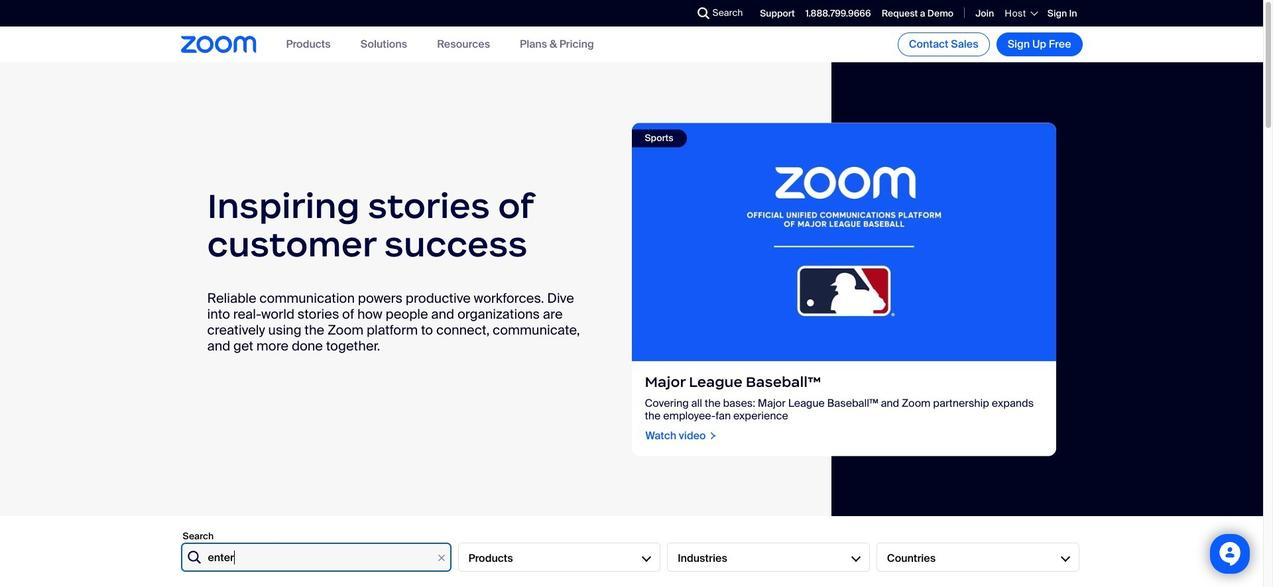 Task type: vqa. For each thing, say whether or not it's contained in the screenshot.
search box
yes



Task type: locate. For each thing, give the bounding box(es) containing it.
None text field
[[181, 543, 451, 572]]

search image
[[697, 7, 709, 19]]

None search field
[[649, 3, 701, 24]]

main content
[[0, 62, 1263, 587]]

search image
[[697, 7, 709, 19]]

major league baseball™ image
[[632, 123, 1056, 361]]



Task type: describe. For each thing, give the bounding box(es) containing it.
zoom logo image
[[181, 36, 256, 53]]

clear search image
[[434, 551, 449, 566]]



